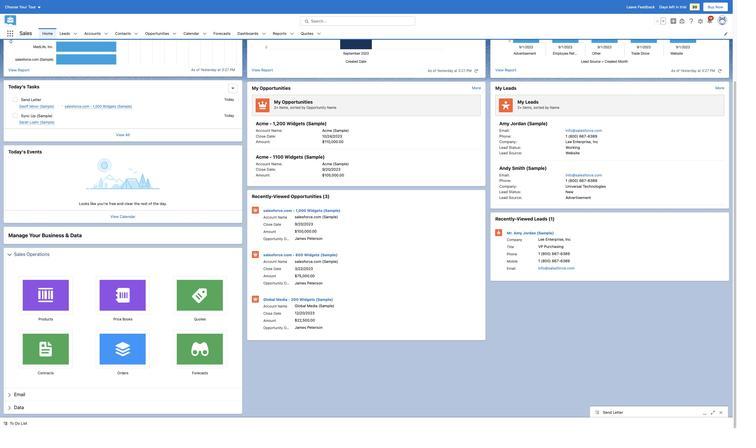 Task type: locate. For each thing, give the bounding box(es) containing it.
sorted up amy jordan (sample)
[[534, 105, 544, 110]]

james for $100,000.00
[[295, 236, 306, 241]]

name: down 1,200
[[271, 128, 283, 133]]

2 status: from the top
[[509, 190, 521, 194]]

1 account name from the top
[[263, 215, 287, 219]]

2 acme (sample) from the top
[[322, 161, 349, 166]]

10 button
[[707, 16, 714, 24]]

vp purchasing
[[539, 244, 564, 249]]

0 horizontal spatial 1,000
[[93, 104, 102, 108]]

$22,500.00
[[295, 318, 315, 323]]

products
[[38, 317, 53, 322]]

1 lead source: from the top
[[500, 151, 522, 155]]

more for acme - 1,200 widgets (sample)
[[472, 85, 481, 90]]

view report up today's at top
[[8, 68, 30, 72]]

today
[[224, 97, 234, 102], [224, 113, 234, 118]]

phone
[[507, 252, 517, 256]]

2 more link from the left
[[716, 85, 725, 90]]

sorted inside the my opportunities 2+ items, sorted by opportunity name
[[290, 105, 301, 110]]

- for $100,000.00
[[293, 208, 295, 213]]

name
[[327, 105, 337, 110], [550, 105, 560, 110], [278, 215, 287, 219], [278, 260, 287, 264], [278, 304, 287, 308]]

2+ up amy jordan (sample)
[[518, 105, 522, 110]]

0 horizontal spatial view report link
[[8, 67, 30, 73]]

global left 200
[[263, 297, 275, 302]]

global down global media - 200 widgets (sample)
[[295, 304, 306, 308]]

200
[[291, 297, 299, 302]]

salesforce.com (sample) for 3/22/2023
[[295, 259, 338, 264]]

my inside the my opportunities 2+ items, sorted by opportunity name
[[274, 99, 281, 104]]

1 vertical spatial acme (sample)
[[322, 161, 349, 166]]

james for $75,000.00
[[295, 281, 306, 285]]

list
[[39, 28, 733, 39]]

1 vertical spatial email:
[[500, 173, 510, 177]]

peterson down "$22,500.00"
[[307, 325, 323, 330]]

3:​27 for my opportunities
[[459, 68, 466, 73]]

1 horizontal spatial yesterday
[[437, 68, 453, 73]]

lee enterprise, inc for company
[[539, 237, 571, 242]]

1 horizontal spatial forecasts
[[214, 31, 231, 36]]

1 horizontal spatial 1,000
[[296, 208, 306, 213]]

1 horizontal spatial recently-
[[496, 216, 517, 222]]

1 date: from the top
[[267, 134, 276, 138]]

0 vertical spatial name:
[[271, 128, 283, 133]]

text default image inside leads list item
[[73, 32, 78, 36]]

0 vertical spatial send letter
[[21, 97, 41, 102]]

0 vertical spatial 9/20/2023
[[322, 167, 341, 172]]

list
[[21, 421, 27, 426]]

by inside the my opportunities 2+ items, sorted by opportunity name
[[302, 105, 306, 110]]

3 amount from the top
[[263, 318, 276, 323]]

info@salesforce.com link
[[566, 128, 602, 133], [566, 173, 602, 177], [539, 266, 575, 271]]

my leads 2+ items, sorted by name
[[518, 99, 560, 110]]

3:​27 for my leads
[[702, 68, 709, 73]]

2 report from the left
[[261, 68, 273, 72]]

1
[[566, 134, 568, 138], [566, 178, 568, 183], [539, 251, 540, 256], [539, 259, 540, 263]]

account name down global media - 200 widgets (sample)
[[263, 304, 287, 308]]

2 peterson from the top
[[307, 281, 323, 285]]

0 horizontal spatial calendar
[[120, 214, 135, 219]]

widgets for $110,000.00
[[287, 121, 305, 126]]

widgets inside "link"
[[103, 104, 116, 108]]

opportunities inside the my opportunities 2+ items, sorted by opportunity name
[[282, 99, 313, 104]]

lead source: for andy
[[500, 195, 522, 200]]

0 horizontal spatial email
[[14, 392, 25, 397]]

account for acme - 1,200 widgets (sample)
[[256, 128, 270, 133]]

group
[[654, 18, 666, 24]]

1 view report from the left
[[8, 68, 30, 72]]

0 horizontal spatial forecasts
[[192, 371, 208, 375]]

enterprise, up purchasing
[[546, 237, 565, 242]]

2 more from the left
[[716, 85, 725, 90]]

standard order image
[[111, 334, 135, 362]]

widgets
[[103, 104, 116, 108], [287, 121, 305, 126], [285, 154, 303, 159], [307, 208, 323, 213], [304, 253, 320, 257], [300, 297, 315, 302]]

2 date: from the top
[[267, 167, 276, 172]]

peterson for $100,000.00
[[307, 236, 323, 241]]

$105,000.00
[[322, 173, 344, 177]]

account name: for 1,200
[[256, 128, 283, 133]]

name:
[[271, 128, 283, 133], [271, 161, 283, 166]]

sales operations
[[14, 252, 50, 257]]

quotes down the standard quote image
[[194, 317, 206, 322]]

2 horizontal spatial pm
[[710, 68, 716, 73]]

1 amount from the top
[[263, 229, 276, 234]]

by for opportunities
[[302, 105, 306, 110]]

my for my opportunities 2+ items, sorted by opportunity name
[[274, 99, 281, 104]]

close date: down 1100 on the top of the page
[[256, 167, 276, 172]]

$100,000.00
[[295, 229, 317, 234]]

0 horizontal spatial your
[[19, 5, 27, 9]]

working
[[566, 145, 580, 150]]

enterprise, for company:
[[573, 139, 592, 144]]

1 email: from the top
[[500, 128, 510, 133]]

(sample) inside geoff minor (sample) link
[[40, 104, 54, 108]]

1 company: from the top
[[500, 139, 517, 144]]

0 vertical spatial james
[[295, 236, 306, 241]]

3 peterson from the top
[[307, 325, 323, 330]]

1 view report link from the left
[[8, 67, 30, 73]]

peterson
[[307, 236, 323, 241], [307, 281, 323, 285], [307, 325, 323, 330]]

1 vertical spatial recently-
[[496, 216, 517, 222]]

date for 9/20/2023
[[274, 222, 281, 227]]

3 owner from the top
[[284, 326, 295, 330]]

1 report from the left
[[18, 68, 30, 72]]

2 lead source: from the top
[[500, 195, 522, 200]]

2 vertical spatial date
[[274, 311, 281, 316]]

2 lead status: from the top
[[500, 190, 521, 194]]

do
[[15, 421, 20, 426]]

buy now button
[[703, 2, 729, 12]]

mr. amy jordan (sample)
[[507, 231, 554, 235]]

1 source: from the top
[[509, 151, 522, 155]]

0 vertical spatial inc
[[593, 139, 598, 144]]

3 report from the left
[[505, 68, 517, 72]]

2 vertical spatial peterson
[[307, 325, 323, 330]]

view report link for today's events
[[8, 67, 30, 73]]

items, up 1,200
[[279, 105, 289, 110]]

0 horizontal spatial more link
[[472, 85, 481, 90]]

info@salesforce.com link down purchasing
[[539, 266, 575, 271]]

view report up my leads link
[[496, 68, 517, 72]]

calendar inside list item
[[184, 31, 199, 36]]

enterprise, up working
[[573, 139, 592, 144]]

close date: down 1,200
[[256, 134, 276, 138]]

0 horizontal spatial lee
[[539, 237, 545, 242]]

1 horizontal spatial more
[[716, 85, 725, 90]]

0 horizontal spatial global
[[263, 297, 275, 302]]

close date for salesforce.com - 600 widgets (sample)
[[263, 267, 281, 271]]

as for my leads
[[672, 68, 676, 73]]

2 items, from the left
[[523, 105, 533, 110]]

your
[[19, 5, 27, 9], [29, 232, 41, 239]]

owner for $75,000.00
[[284, 281, 295, 285]]

1 vertical spatial enterprise,
[[546, 237, 565, 242]]

2 vertical spatial james
[[295, 325, 306, 330]]

0 vertical spatial close date:
[[256, 134, 276, 138]]

account name: down 1100 on the top of the page
[[256, 161, 283, 166]]

email down mobile
[[507, 266, 516, 271]]

close date for global media - 200 widgets (sample)
[[263, 311, 281, 316]]

0 vertical spatial send letter link
[[21, 97, 41, 102]]

0 horizontal spatial media
[[276, 297, 288, 302]]

by for leads
[[545, 105, 549, 110]]

pm
[[230, 68, 235, 72], [467, 68, 472, 73], [710, 68, 716, 73]]

your for manage
[[29, 232, 41, 239]]

0 vertical spatial email:
[[500, 128, 510, 133]]

my leads link
[[496, 85, 517, 91]]

info@salesforce.com down purchasing
[[539, 266, 575, 271]]

email: for amy
[[500, 128, 510, 133]]

1 horizontal spatial lee
[[566, 139, 572, 144]]

1 amount: from the top
[[256, 139, 271, 144]]

0 vertical spatial status:
[[509, 145, 521, 150]]

1 owner from the top
[[284, 237, 295, 241]]

lee enterprise, inc
[[566, 139, 598, 144], [539, 237, 571, 242]]

mobile
[[507, 259, 518, 263]]

company: down andy
[[500, 184, 517, 189]]

dashboards list item
[[234, 28, 270, 39]]

1 vertical spatial owner
[[284, 281, 295, 285]]

info@salesforce.com link up the universal technologies
[[566, 173, 602, 177]]

text default image inside accounts list item
[[104, 32, 108, 36]]

2 vertical spatial account name
[[263, 304, 287, 308]]

report up today's tasks
[[18, 68, 30, 72]]

1 items, from the left
[[279, 105, 289, 110]]

sales operations button
[[4, 248, 242, 261]]

1 lead status: from the top
[[500, 145, 521, 150]]

view report link up my leads link
[[496, 67, 517, 74]]

business
[[42, 232, 64, 239]]

1 more link from the left
[[472, 85, 481, 90]]

lee for company
[[539, 237, 545, 242]]

james for $22,500.00
[[295, 325, 306, 330]]

close date: for 1100
[[256, 167, 276, 172]]

opportunity owner james peterson for $100,000.00
[[263, 236, 323, 241]]

leads inside list item
[[60, 31, 70, 36]]

data up to do list
[[14, 405, 24, 410]]

0 vertical spatial 1,000
[[93, 104, 102, 108]]

salesforce.com (sample) for 9/20/2023
[[295, 215, 338, 219]]

text default image
[[73, 32, 78, 36], [134, 32, 138, 36], [262, 32, 266, 36], [475, 69, 479, 73]]

0 vertical spatial send
[[21, 97, 30, 102]]

0 vertical spatial sales
[[20, 30, 32, 36]]

2 salesforce.com (sample) from the top
[[295, 259, 338, 264]]

email: down andy
[[500, 173, 510, 177]]

1 vertical spatial account name
[[263, 260, 287, 264]]

view report link up today's at top
[[8, 67, 30, 73]]

1 close date: from the top
[[256, 134, 276, 138]]

more link
[[472, 85, 481, 90], [716, 85, 725, 90]]

your right manage
[[29, 232, 41, 239]]

1 vertical spatial send letter
[[603, 410, 623, 415]]

1 horizontal spatial quotes
[[301, 31, 314, 36]]

1 vertical spatial date
[[274, 267, 281, 271]]

report up my leads link
[[505, 68, 517, 72]]

sorted inside my leads 2+ items, sorted by name
[[534, 105, 544, 110]]

2 name: from the top
[[271, 161, 283, 166]]

james down "$22,500.00"
[[295, 325, 306, 330]]

view down free
[[110, 214, 119, 219]]

email
[[507, 266, 516, 271], [14, 392, 25, 397]]

2 phone: from the top
[[500, 178, 512, 183]]

standard product2 image
[[33, 280, 58, 308]]

1 vertical spatial send
[[603, 410, 612, 415]]

0 vertical spatial quotes
[[301, 31, 314, 36]]

1 sorted from the left
[[290, 105, 301, 110]]

text default image inside contacts list item
[[134, 32, 138, 36]]

text default image inside dashboards list item
[[262, 32, 266, 36]]

lead source: up recently-viewed leads (1)
[[500, 195, 522, 200]]

2 vertical spatial owner
[[284, 326, 295, 330]]

1 horizontal spatial view report
[[252, 68, 273, 72]]

(sample)
[[40, 104, 54, 108], [117, 104, 132, 108], [37, 113, 52, 118], [40, 120, 55, 124], [306, 121, 327, 126], [527, 121, 548, 126], [333, 128, 349, 133], [304, 154, 325, 159], [333, 161, 349, 166], [527, 166, 547, 171], [324, 208, 341, 213], [322, 215, 338, 219], [537, 231, 554, 235], [321, 253, 338, 257], [322, 259, 338, 264], [316, 297, 333, 302], [319, 304, 335, 308]]

3 view report link from the left
[[496, 67, 517, 74]]

3 opportunity owner james peterson from the top
[[263, 325, 323, 330]]

data right &
[[70, 232, 82, 239]]

manage
[[8, 232, 28, 239]]

phone: for andy
[[500, 178, 512, 183]]

0 horizontal spatial enterprise,
[[546, 237, 565, 242]]

quotes inside button
[[194, 317, 206, 322]]

pm for my leads
[[710, 68, 716, 73]]

forecasts down standard forecasting3 image
[[192, 371, 208, 375]]

2 date from the top
[[274, 267, 281, 271]]

1 vertical spatial 1,000
[[296, 208, 306, 213]]

2 by from the left
[[545, 105, 549, 110]]

today's tasks
[[8, 84, 39, 89]]

the left the day.
[[153, 201, 159, 206]]

0 vertical spatial source:
[[509, 151, 522, 155]]

view report link for recently-viewed leads (1)
[[496, 67, 517, 74]]

667-
[[580, 134, 588, 138], [580, 178, 588, 183], [552, 251, 561, 256], [552, 259, 561, 263]]

salesforce.com (sample) up 3/22/2023
[[295, 259, 338, 264]]

opportunity inside the my opportunities 2+ items, sorted by opportunity name
[[307, 105, 326, 110]]

1 name: from the top
[[271, 128, 283, 133]]

3 lead from the top
[[500, 190, 508, 194]]

calendar
[[184, 31, 199, 36], [120, 214, 135, 219]]

1 vertical spatial status:
[[509, 190, 521, 194]]

1 vertical spatial data
[[14, 405, 24, 410]]

lead status: down andy
[[500, 190, 521, 194]]

as of yesterday at 3:​27 pm
[[191, 68, 235, 72], [428, 68, 472, 73], [672, 68, 716, 73]]

yesterday
[[201, 68, 217, 72], [437, 68, 453, 73], [681, 68, 697, 73]]

1 by from the left
[[302, 105, 306, 110]]

name inside the my opportunities 2+ items, sorted by opportunity name
[[327, 105, 337, 110]]

date for 3/22/2023
[[274, 267, 281, 271]]

list containing home
[[39, 28, 733, 39]]

0 horizontal spatial as of yesterday at 3:​27 pm
[[191, 68, 235, 72]]

enterprise, for company
[[546, 237, 565, 242]]

lead source: up andy
[[500, 151, 522, 155]]

status: down the smith
[[509, 190, 521, 194]]

your left tour
[[19, 5, 27, 9]]

2 horizontal spatial as of yesterday at 3:​27 pm
[[672, 68, 716, 73]]

owner for $22,500.00
[[284, 326, 295, 330]]

salesforce.com (sample) up the $100,000.00
[[295, 215, 338, 219]]

view report link up my opportunities link
[[252, 67, 273, 74]]

choose
[[5, 5, 18, 9]]

items, up amy jordan (sample)
[[523, 105, 533, 110]]

by
[[302, 105, 306, 110], [545, 105, 549, 110]]

3 date from the top
[[274, 311, 281, 316]]

0 vertical spatial jordan
[[511, 121, 526, 126]]

1 date from the top
[[274, 222, 281, 227]]

universal
[[566, 184, 582, 189]]

vp
[[539, 244, 543, 249]]

2 amount from the top
[[263, 274, 276, 278]]

inc for company:
[[593, 139, 598, 144]]

text default image inside quotes list item
[[317, 32, 321, 36]]

your inside popup button
[[19, 5, 27, 9]]

2 close date from the top
[[263, 267, 281, 271]]

sales left operations
[[14, 252, 25, 257]]

james down $75,000.00
[[295, 281, 306, 285]]

close date: for 1,200
[[256, 134, 276, 138]]

date: down 1,200
[[267, 134, 276, 138]]

view report for today's events
[[8, 68, 30, 72]]

lee enterprise, inc up working
[[566, 139, 598, 144]]

2+ inside my leads 2+ items, sorted by name
[[518, 105, 522, 110]]

2 account name from the top
[[263, 260, 287, 264]]

report up my opportunities link
[[261, 68, 273, 72]]

view report link
[[8, 67, 30, 73], [252, 67, 273, 74], [496, 67, 517, 74]]

account name down "recently-viewed opportunities (3)"
[[263, 215, 287, 219]]

1 horizontal spatial report
[[261, 68, 273, 72]]

1 peterson from the top
[[307, 236, 323, 241]]

james down the $100,000.00
[[295, 236, 306, 241]]

1 vertical spatial calendar
[[120, 214, 135, 219]]

2 2+ from the left
[[518, 105, 522, 110]]

salesforce.com inside "link"
[[65, 104, 89, 108]]

2+ for my opportunities
[[274, 105, 278, 110]]

name for salesforce.com - 600 widgets (sample)
[[278, 260, 287, 264]]

9/20/2023 up the $100,000.00
[[295, 222, 313, 226]]

1 vertical spatial send letter link
[[591, 407, 728, 419]]

9/20/2023 for acme - 1100 widgets (sample)
[[322, 167, 341, 172]]

lee enterprise, inc up purchasing
[[539, 237, 571, 242]]

viewed for opportunities
[[273, 194, 290, 199]]

1 close date from the top
[[263, 222, 281, 227]]

1 horizontal spatial the
[[153, 201, 159, 206]]

1 status: from the top
[[509, 145, 521, 150]]

lead source:
[[500, 151, 522, 155], [500, 195, 522, 200]]

1 the from the left
[[134, 201, 140, 206]]

2+ up 1,200
[[274, 105, 278, 110]]

media left 200
[[276, 297, 288, 302]]

opportunity owner james peterson down the $100,000.00
[[263, 236, 323, 241]]

0 vertical spatial account name
[[263, 215, 287, 219]]

opportunity owner james peterson down "$22,500.00"
[[263, 325, 323, 330]]

source: for smith
[[509, 195, 522, 200]]

1 horizontal spatial media
[[307, 304, 318, 308]]

3 account name from the top
[[263, 304, 287, 308]]

opportunity
[[307, 105, 326, 110], [263, 237, 283, 241], [263, 281, 283, 285], [263, 326, 283, 330]]

lead status: up andy
[[500, 145, 521, 150]]

lee up working
[[566, 139, 572, 144]]

sorted up acme - 1,200 widgets (sample)
[[290, 105, 301, 110]]

acme up $105,000.00
[[322, 161, 332, 166]]

account name: down 1,200
[[256, 128, 283, 133]]

1 acme (sample) from the top
[[322, 128, 349, 133]]

0 horizontal spatial salesforce.com - 1,000 widgets (sample)
[[65, 104, 132, 108]]

enterprise,
[[573, 139, 592, 144], [546, 237, 565, 242]]

jordan down recently-viewed leads (1)
[[523, 231, 536, 235]]

2 opportunity owner james peterson from the top
[[263, 281, 323, 285]]

1 phone: from the top
[[500, 134, 512, 138]]

view up my leads link
[[496, 68, 504, 72]]

media up "12/20/2023"
[[307, 304, 318, 308]]

3 view report from the left
[[496, 68, 517, 72]]

jordan down my leads 2+ items, sorted by name
[[511, 121, 526, 126]]

inc for company
[[566, 237, 571, 242]]

$75,000.00
[[295, 274, 315, 278]]

1 account name: from the top
[[256, 128, 283, 133]]

phone: down andy
[[500, 178, 512, 183]]

1 (800) 667-6389
[[566, 134, 598, 138], [566, 178, 598, 183], [539, 251, 570, 256], [539, 259, 570, 263]]

source: up the smith
[[509, 151, 522, 155]]

1 lead from the top
[[500, 145, 508, 150]]

opportunity owner james peterson for $75,000.00
[[263, 281, 323, 285]]

1 horizontal spatial items,
[[523, 105, 533, 110]]

status: up the smith
[[509, 145, 521, 150]]

clear
[[125, 201, 133, 206]]

1 vertical spatial sales
[[14, 252, 25, 257]]

view up today's at top
[[8, 68, 17, 72]]

2+ inside the my opportunities 2+ items, sorted by opportunity name
[[274, 105, 278, 110]]

close date for salesforce.com - 1,000 widgets (sample)
[[263, 222, 281, 227]]

2 lead from the top
[[500, 151, 508, 155]]

1 horizontal spatial 9/20/2023
[[322, 167, 341, 172]]

1 vertical spatial lee
[[539, 237, 545, 242]]

2 view report from the left
[[252, 68, 273, 72]]

status: for jordan
[[509, 145, 521, 150]]

peterson for $75,000.00
[[307, 281, 323, 285]]

at for my opportunities
[[454, 68, 458, 73]]

0 horizontal spatial viewed
[[273, 194, 290, 199]]

sync up (sample) sarah loehr (sample)
[[19, 113, 55, 124]]

text default image
[[104, 32, 108, 36], [173, 32, 177, 36], [203, 32, 207, 36], [290, 32, 294, 36], [317, 32, 321, 36], [718, 69, 722, 73], [7, 393, 12, 398], [7, 406, 12, 410], [3, 422, 7, 426]]

sync
[[21, 113, 30, 118]]

date:
[[267, 134, 276, 138], [267, 167, 276, 172]]

acme (sample) up 10/24/2023
[[322, 128, 349, 133]]

1 horizontal spatial data
[[70, 232, 82, 239]]

account name for global media - 200 widgets (sample)
[[263, 304, 287, 308]]

peterson down the $100,000.00
[[307, 236, 323, 241]]

contacts link
[[112, 28, 134, 39]]

1 vertical spatial amount
[[263, 274, 276, 278]]

1 vertical spatial 9/20/2023
[[295, 222, 313, 226]]

global for global media (sample)
[[295, 304, 306, 308]]

2 email: from the top
[[500, 173, 510, 177]]

acme (sample) up $105,000.00
[[322, 161, 349, 166]]

9/20/2023 up $105,000.00
[[322, 167, 341, 172]]

1 horizontal spatial by
[[545, 105, 549, 110]]

the left the rest
[[134, 201, 140, 206]]

2+
[[274, 105, 278, 110], [518, 105, 522, 110]]

as of yesterday at 3:​27 pm for my leads
[[672, 68, 716, 73]]

4 lead from the top
[[500, 195, 508, 200]]

amount: for acme - 1,200 widgets (sample)
[[256, 139, 271, 144]]

1 horizontal spatial as
[[428, 68, 432, 73]]

1 james from the top
[[295, 236, 306, 241]]

widgets for $75,000.00
[[304, 253, 320, 257]]

days
[[660, 5, 668, 9]]

company: down amy jordan (sample)
[[500, 139, 517, 144]]

inc
[[593, 139, 598, 144], [566, 237, 571, 242]]

1 2+ from the left
[[274, 105, 278, 110]]

opportunity owner james peterson down $75,000.00
[[263, 281, 323, 285]]

3 james from the top
[[295, 325, 306, 330]]

my for my leads
[[496, 85, 502, 91]]

view calendar link
[[110, 214, 135, 219]]

close for salesforce.com - 1,000 widgets (sample)
[[263, 222, 273, 227]]

opportunities
[[145, 31, 169, 36], [260, 85, 291, 91], [282, 99, 313, 104], [291, 194, 322, 199]]

forecasts left dashboards
[[214, 31, 231, 36]]

items, for opportunities
[[279, 105, 289, 110]]

0 horizontal spatial data
[[14, 405, 24, 410]]

0 vertical spatial close date
[[263, 222, 281, 227]]

lead
[[500, 145, 508, 150], [500, 151, 508, 155], [500, 190, 508, 194], [500, 195, 508, 200]]

2 account name: from the top
[[256, 161, 283, 166]]

info@salesforce.com for andy smith (sample)
[[566, 173, 602, 177]]

1 vertical spatial global
[[295, 304, 306, 308]]

view report for recently-viewed leads (1)
[[496, 68, 517, 72]]

1 horizontal spatial calendar
[[184, 31, 199, 36]]

1 opportunity owner james peterson from the top
[[263, 236, 323, 241]]

0 vertical spatial account name:
[[256, 128, 283, 133]]

email up to do list
[[14, 392, 25, 397]]

email: down amy jordan (sample)
[[500, 128, 510, 133]]

2 horizontal spatial at
[[698, 68, 701, 73]]

1 more from the left
[[472, 85, 481, 90]]

amy
[[500, 121, 510, 126], [514, 231, 522, 235]]

lead for advertisement
[[500, 195, 508, 200]]

view up my opportunities link
[[252, 68, 260, 72]]

by up amy jordan (sample)
[[545, 105, 549, 110]]

name inside my leads 2+ items, sorted by name
[[550, 105, 560, 110]]

account
[[256, 128, 270, 133], [256, 161, 270, 166], [263, 215, 277, 219], [263, 260, 277, 264], [263, 304, 277, 308]]

2 james from the top
[[295, 281, 306, 285]]

by inside my leads 2+ items, sorted by name
[[545, 105, 549, 110]]

2 owner from the top
[[284, 281, 295, 285]]

my inside my leads 2+ items, sorted by name
[[518, 99, 525, 104]]

peterson down $75,000.00
[[307, 281, 323, 285]]

lee up vp
[[539, 237, 545, 242]]

up
[[31, 113, 36, 118]]

items, inside the my opportunities 2+ items, sorted by opportunity name
[[279, 105, 289, 110]]

lead status: for andy
[[500, 190, 521, 194]]

1 salesforce.com (sample) from the top
[[295, 215, 338, 219]]

1 vertical spatial info@salesforce.com
[[566, 173, 602, 177]]

view report
[[8, 68, 30, 72], [252, 68, 273, 72], [496, 68, 517, 72]]

0 horizontal spatial report
[[18, 68, 30, 72]]

close date
[[263, 222, 281, 227], [263, 267, 281, 271], [263, 311, 281, 316]]

sync up (sample) link
[[21, 113, 52, 118]]

tasks
[[27, 84, 39, 89]]

by up acme - 1,200 widgets (sample)
[[302, 105, 306, 110]]

1 horizontal spatial enterprise,
[[573, 139, 592, 144]]

date: down 1100 on the top of the page
[[267, 167, 276, 172]]

2 company: from the top
[[500, 184, 517, 189]]

my for my leads 2+ items, sorted by name
[[518, 99, 525, 104]]

sales inside sales operations 'dropdown button'
[[14, 252, 25, 257]]

account name down salesforce.com - 600 widgets (sample)
[[263, 260, 287, 264]]

1 horizontal spatial as of yesterday at 3:​27 pm
[[428, 68, 472, 73]]

sorted for leads
[[534, 105, 544, 110]]

info@salesforce.com link up working
[[566, 128, 602, 133]]

leads
[[60, 31, 70, 36], [503, 85, 517, 91], [526, 99, 539, 104], [534, 216, 548, 222]]

send inside "link"
[[603, 410, 612, 415]]

1 vertical spatial lead source:
[[500, 195, 522, 200]]

phone: down amy jordan (sample)
[[500, 134, 512, 138]]

2 source: from the top
[[509, 195, 522, 200]]

0 vertical spatial global
[[263, 297, 275, 302]]

quotes down search...
[[301, 31, 314, 36]]

my inside my leads link
[[496, 85, 502, 91]]

report
[[18, 68, 30, 72], [261, 68, 273, 72], [505, 68, 517, 72]]

global media - 200 widgets (sample)
[[263, 297, 333, 302]]

0 vertical spatial peterson
[[307, 236, 323, 241]]

recently- for recently-viewed leads (1)
[[496, 216, 517, 222]]

acme up 10/24/2023
[[322, 128, 332, 133]]

my inside my opportunities link
[[252, 85, 259, 91]]

text default image for contacts
[[134, 32, 138, 36]]

sarah
[[19, 120, 29, 124]]

name: down 1100 on the top of the page
[[271, 161, 283, 166]]

at
[[218, 68, 221, 72], [454, 68, 458, 73], [698, 68, 701, 73]]

amount for salesforce.com - 1,000 widgets (sample)
[[263, 229, 276, 234]]

salesforce.com - 1,000 widgets (sample) link
[[65, 104, 132, 109]]

sales left home
[[20, 30, 32, 36]]

2 view report link from the left
[[252, 67, 273, 74]]

items, inside my leads 2+ items, sorted by name
[[523, 105, 533, 110]]

today's events
[[8, 149, 42, 154]]

view report up my opportunities link
[[252, 68, 273, 72]]

company
[[507, 238, 522, 242]]

1 vertical spatial info@salesforce.com link
[[566, 173, 602, 177]]

1 vertical spatial account name:
[[256, 161, 283, 166]]

phone: for amy
[[500, 134, 512, 138]]

info@salesforce.com up the universal technologies
[[566, 173, 602, 177]]

1 vertical spatial peterson
[[307, 281, 323, 285]]

at for my leads
[[698, 68, 701, 73]]

today's
[[8, 149, 26, 154]]

2 sorted from the left
[[534, 105, 544, 110]]

company: for andy
[[500, 184, 517, 189]]

forecasts
[[214, 31, 231, 36], [192, 371, 208, 375]]

2 amount: from the top
[[256, 173, 271, 177]]

day.
[[160, 201, 167, 206]]

reports link
[[270, 28, 290, 39]]

1 horizontal spatial letter
[[613, 410, 623, 415]]

source: up recently-viewed leads (1)
[[509, 195, 522, 200]]

1 vertical spatial media
[[307, 304, 318, 308]]

2 close date: from the top
[[256, 167, 276, 172]]

info@salesforce.com link for amy jordan (sample)
[[566, 128, 602, 133]]

text default image inside reports list item
[[290, 32, 294, 36]]

opportunities list item
[[142, 28, 180, 39]]

leads list item
[[56, 28, 81, 39]]

3 close date from the top
[[263, 311, 281, 316]]

-
[[90, 104, 92, 108], [270, 121, 272, 126], [270, 154, 272, 159], [293, 208, 295, 213], [293, 253, 295, 257], [289, 297, 290, 302]]

0 vertical spatial lee enterprise, inc
[[566, 139, 598, 144]]

info@salesforce.com up working
[[566, 128, 602, 133]]

my opportunities link
[[252, 85, 291, 91]]

1 vertical spatial amy
[[514, 231, 522, 235]]

report for today's events
[[18, 68, 30, 72]]

1 horizontal spatial 3:​27
[[459, 68, 466, 73]]

global
[[263, 297, 275, 302], [295, 304, 306, 308]]



Task type: describe. For each thing, give the bounding box(es) containing it.
feedback
[[638, 5, 655, 9]]

close for acme - 1,200 widgets (sample)
[[256, 134, 266, 138]]

view all link
[[116, 133, 130, 137]]

acme left 1,200
[[256, 121, 269, 126]]

0 horizontal spatial as
[[191, 68, 195, 72]]

accounts link
[[81, 28, 104, 39]]

9/20/2023 for salesforce.com - 1,000 widgets (sample)
[[295, 222, 313, 226]]

contracts button
[[19, 371, 73, 376]]

geoff minor (sample) link
[[19, 104, 54, 109]]

(3)
[[323, 194, 330, 199]]

view for recently-viewed opportunities (3)
[[252, 68, 260, 72]]

today's
[[8, 84, 26, 89]]

standard quote image
[[188, 280, 212, 308]]

media for -
[[276, 297, 288, 302]]

looks
[[79, 201, 89, 206]]

more for amy jordan (sample)
[[716, 85, 725, 90]]

- for $105,000.00
[[270, 154, 272, 159]]

my opportunities
[[252, 85, 291, 91]]

pm for my opportunities
[[467, 68, 472, 73]]

account for salesforce.com - 1,000 widgets (sample)
[[263, 215, 277, 219]]

andy
[[500, 166, 511, 171]]

text default image inside the 'calendar' list item
[[203, 32, 207, 36]]

text default image inside email dropdown button
[[7, 393, 12, 398]]

view for recently-viewed leads (1)
[[496, 68, 504, 72]]

minor
[[29, 104, 39, 108]]

acme - 1,200 widgets (sample)
[[256, 121, 327, 126]]

source: for jordan
[[509, 151, 522, 155]]

email button
[[4, 388, 242, 401]]

name for global media - 200 widgets (sample)
[[278, 304, 287, 308]]

sales for sales
[[20, 30, 32, 36]]

media for (sample)
[[307, 304, 318, 308]]

quotes list item
[[298, 28, 325, 39]]

leads inside my leads 2+ items, sorted by name
[[526, 99, 539, 104]]

trial
[[680, 5, 687, 9]]

dashboards link
[[234, 28, 262, 39]]

products button
[[19, 317, 73, 322]]

owner for $100,000.00
[[284, 237, 295, 241]]

more link for amy jordan (sample)
[[716, 85, 725, 90]]

$110,000.00
[[322, 139, 344, 144]]

1 horizontal spatial amy
[[514, 231, 522, 235]]

close for acme - 1100 widgets (sample)
[[256, 167, 266, 172]]

to
[[10, 421, 14, 426]]

0 horizontal spatial pm
[[230, 68, 235, 72]]

30
[[693, 5, 698, 9]]

as for my opportunities
[[428, 68, 432, 73]]

home
[[42, 31, 53, 36]]

orders button
[[96, 371, 150, 376]]

contacts list item
[[112, 28, 142, 39]]

acme left 1100 on the top of the page
[[256, 154, 269, 159]]

2+ for my leads
[[518, 105, 522, 110]]

account name for salesforce.com - 1,000 widgets (sample)
[[263, 215, 287, 219]]

1 horizontal spatial email
[[507, 266, 516, 271]]

email inside dropdown button
[[14, 392, 25, 397]]

- inside "link"
[[90, 104, 92, 108]]

view calendar
[[110, 214, 135, 219]]

sarah loehr (sample) link
[[19, 120, 55, 125]]

widgets for $105,000.00
[[285, 154, 303, 159]]

date: for 1,200
[[267, 134, 276, 138]]

amy jordan (sample)
[[500, 121, 548, 126]]

account for global media - 200 widgets (sample)
[[263, 304, 277, 308]]

1 vertical spatial jordan
[[523, 231, 536, 235]]

opportunities inside list item
[[145, 31, 169, 36]]

data inside dropdown button
[[14, 405, 24, 410]]

to do list
[[10, 421, 27, 426]]

forecasts button
[[173, 371, 227, 376]]

as of yesterday at 3:​27 pm for my opportunities
[[428, 68, 472, 73]]

name for salesforce.com - 1,000 widgets (sample)
[[278, 215, 287, 219]]

like
[[90, 201, 96, 206]]

opportunities link
[[142, 28, 173, 39]]

0 horizontal spatial yesterday
[[201, 68, 217, 72]]

forecasts inside button
[[192, 371, 208, 375]]

lead for website
[[500, 151, 508, 155]]

0 horizontal spatial 3:​27
[[222, 68, 229, 72]]

my opportunities 2+ items, sorted by opportunity name
[[274, 99, 337, 110]]

quotes inside list item
[[301, 31, 314, 36]]

report for recently-viewed leads (1)
[[505, 68, 517, 72]]

buy
[[708, 5, 715, 9]]

1 vertical spatial letter
[[613, 410, 623, 415]]

data button
[[4, 401, 242, 414]]

buy now
[[708, 5, 724, 9]]

and
[[117, 201, 124, 206]]

acme - 1100 widgets (sample)
[[256, 154, 325, 159]]

widgets for $100,000.00
[[307, 208, 323, 213]]

website
[[566, 151, 580, 155]]

1,200
[[273, 121, 286, 126]]

0 horizontal spatial send letter
[[21, 97, 41, 102]]

12/20/2023
[[295, 311, 315, 315]]

price
[[113, 317, 122, 322]]

lead for new
[[500, 190, 508, 194]]

text default image for leads
[[73, 32, 78, 36]]

accounts
[[84, 31, 101, 36]]

reports
[[273, 31, 287, 36]]

date: for 1100
[[267, 167, 276, 172]]

events
[[27, 149, 42, 154]]

text default image inside data dropdown button
[[7, 406, 12, 410]]

new
[[566, 190, 574, 194]]

accounts list item
[[81, 28, 112, 39]]

opportunity for salesforce.com - 1,000 widgets (sample)
[[263, 237, 283, 241]]

books
[[123, 317, 133, 322]]

0 vertical spatial data
[[70, 232, 82, 239]]

contacts
[[115, 31, 131, 36]]

calendar list item
[[180, 28, 210, 39]]

0 vertical spatial salesforce.com - 1,000 widgets (sample)
[[65, 104, 132, 108]]

yesterday for my opportunities
[[437, 68, 453, 73]]

&
[[65, 232, 69, 239]]

quotes button
[[173, 317, 227, 322]]

recently- for recently-viewed opportunities (3)
[[252, 194, 273, 199]]

price books button
[[96, 317, 150, 322]]

choose your tour button
[[5, 2, 41, 12]]

2 vertical spatial info@salesforce.com link
[[539, 266, 575, 271]]

free
[[109, 201, 116, 206]]

1,000 inside "link"
[[93, 104, 102, 108]]

info@salesforce.com link for andy smith (sample)
[[566, 173, 602, 177]]

0 horizontal spatial amy
[[500, 121, 510, 126]]

my leads
[[496, 85, 517, 91]]

1 vertical spatial salesforce.com - 1,000 widgets (sample)
[[263, 208, 341, 213]]

0 horizontal spatial letter
[[31, 97, 41, 102]]

quotes link
[[298, 28, 317, 39]]

1 horizontal spatial send letter link
[[591, 407, 728, 419]]

advertisement
[[566, 195, 591, 200]]

global media (sample)
[[295, 304, 335, 308]]

status: for smith
[[509, 190, 521, 194]]

lead for working
[[500, 145, 508, 150]]

info@salesforce.com for amy jordan (sample)
[[566, 128, 602, 133]]

standard contract image
[[33, 334, 58, 362]]

report for recently-viewed opportunities (3)
[[261, 68, 273, 72]]

sorted for opportunities
[[290, 105, 301, 110]]

opportunity for global media - 200 widgets (sample)
[[263, 326, 283, 330]]

to do list button
[[0, 418, 31, 429]]

smith
[[512, 166, 525, 171]]

account name for salesforce.com - 600 widgets (sample)
[[263, 260, 287, 264]]

operations
[[27, 252, 50, 257]]

lead source: for amy
[[500, 151, 522, 155]]

recently-viewed opportunities (3)
[[252, 194, 330, 199]]

leave feedback
[[627, 5, 655, 9]]

text default image inside to do list button
[[3, 422, 7, 426]]

standard pricebook2 image
[[111, 280, 135, 308]]

all
[[125, 133, 130, 137]]

calendar link
[[180, 28, 203, 39]]

purchasing
[[544, 244, 564, 249]]

you're
[[97, 201, 108, 206]]

1 today from the top
[[224, 97, 234, 102]]

choose your tour
[[5, 5, 36, 9]]

2 the from the left
[[153, 201, 159, 206]]

universal technologies
[[566, 184, 606, 189]]

looks like you're free and clear the rest of the day.
[[79, 201, 167, 206]]

loehr
[[30, 120, 39, 124]]

opportunity for salesforce.com - 600 widgets (sample)
[[263, 281, 283, 285]]

orders
[[117, 371, 129, 375]]

days left in trial
[[660, 5, 687, 9]]

now
[[716, 5, 724, 9]]

acme (sample) for acme - 1100 widgets (sample)
[[322, 161, 349, 166]]

acme (sample) for acme - 1,200 widgets (sample)
[[322, 128, 349, 133]]

view report link for recently-viewed opportunities (3)
[[252, 67, 273, 74]]

600
[[296, 253, 303, 257]]

2 today from the top
[[224, 113, 234, 118]]

your for choose
[[19, 5, 27, 9]]

name: for 1,200
[[271, 128, 283, 133]]

text default image inside opportunities list item
[[173, 32, 177, 36]]

title
[[507, 245, 514, 249]]

leads link
[[56, 28, 73, 39]]

0 horizontal spatial at
[[218, 68, 221, 72]]

close for global media - 200 widgets (sample)
[[263, 311, 273, 316]]

2 vertical spatial info@salesforce.com
[[539, 266, 575, 271]]

view all
[[116, 133, 130, 137]]

salesforce.com - 600 widgets (sample)
[[263, 253, 338, 257]]

sales for sales operations
[[14, 252, 25, 257]]

view for today's events
[[8, 68, 17, 72]]

3/22/2023
[[295, 266, 313, 271]]

0 horizontal spatial send letter link
[[21, 97, 41, 102]]

global for global media - 200 widgets (sample)
[[263, 297, 275, 302]]

(sample) inside salesforce.com - 1,000 widgets (sample) "link"
[[117, 104, 132, 108]]

text default image for dashboards
[[262, 32, 266, 36]]

reports list item
[[270, 28, 298, 39]]

in
[[676, 5, 679, 9]]

standard forecasting3 image
[[188, 334, 212, 362]]

email: for andy
[[500, 173, 510, 177]]

my for my opportunities
[[252, 85, 259, 91]]

peterson for $22,500.00
[[307, 325, 323, 330]]

lead status: for amy
[[500, 145, 521, 150]]

view left all
[[116, 133, 124, 137]]

lee enterprise, inc for company:
[[566, 139, 598, 144]]



Task type: vqa. For each thing, say whether or not it's contained in the screenshot.
THE 'MEDIA' inside global media - 140 widgets (sample) link
no



